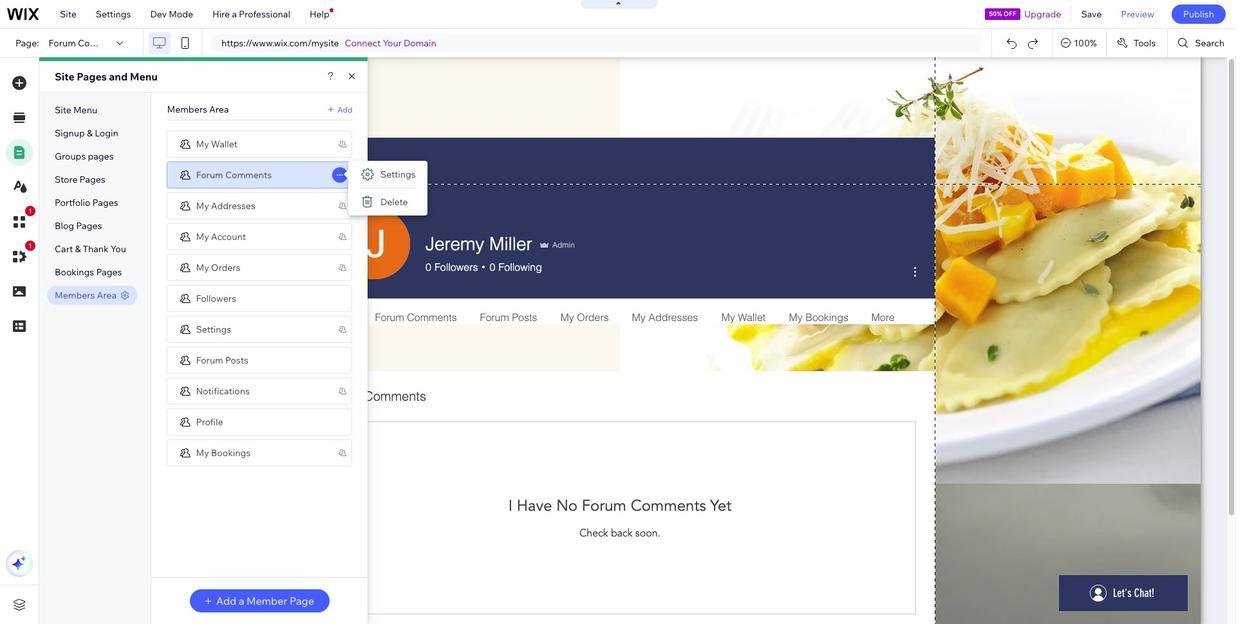 Task type: describe. For each thing, give the bounding box(es) containing it.
100% button
[[1054, 29, 1106, 57]]

addresses
[[211, 200, 256, 212]]

my for my addresses
[[196, 200, 209, 212]]

publish button
[[1172, 5, 1226, 24]]

site for site menu
[[55, 104, 71, 116]]

search
[[1196, 37, 1225, 49]]

groups pages
[[55, 151, 114, 162]]

signup & login
[[55, 128, 118, 139]]

2 vertical spatial forum
[[196, 355, 223, 366]]

a for add
[[239, 595, 244, 608]]

dev
[[150, 8, 167, 20]]

1 horizontal spatial bookings
[[211, 447, 251, 459]]

domain
[[404, 37, 436, 49]]

followers
[[196, 293, 236, 304]]

bookings pages
[[55, 267, 122, 278]]

profile
[[196, 416, 223, 428]]

login
[[95, 128, 118, 139]]

1 vertical spatial forum
[[196, 169, 223, 181]]

0 vertical spatial area
[[209, 104, 229, 115]]

search button
[[1169, 29, 1237, 57]]

1 vertical spatial area
[[97, 290, 117, 301]]

help
[[310, 8, 330, 20]]

publish
[[1184, 8, 1215, 20]]

0 horizontal spatial comments
[[78, 37, 125, 49]]

& for signup
[[87, 128, 93, 139]]

preview button
[[1112, 0, 1164, 28]]

portfolio
[[55, 197, 90, 209]]

posts
[[225, 355, 249, 366]]

hire
[[213, 8, 230, 20]]

0 vertical spatial members
[[167, 104, 207, 115]]

tools
[[1134, 37, 1156, 49]]

and
[[109, 70, 128, 83]]

50%
[[989, 10, 1003, 18]]

my bookings
[[196, 447, 251, 459]]

delete
[[381, 196, 408, 208]]

pages for site
[[77, 70, 107, 83]]

site for site
[[60, 8, 77, 20]]

store pages
[[55, 174, 105, 185]]

https://www.wix.com/mysite
[[222, 37, 339, 49]]

professional
[[239, 8, 290, 20]]

1 vertical spatial members
[[55, 290, 95, 301]]

mode
[[169, 8, 193, 20]]

pages for bookings
[[96, 267, 122, 278]]

1 vertical spatial forum comments
[[196, 169, 272, 181]]

my orders
[[196, 262, 241, 273]]

1 horizontal spatial comments
[[225, 169, 272, 181]]

account
[[211, 231, 246, 243]]

1 horizontal spatial settings
[[196, 324, 231, 335]]

100%
[[1074, 37, 1097, 49]]

forum posts
[[196, 355, 249, 366]]

save
[[1082, 8, 1102, 20]]

connect
[[345, 37, 381, 49]]

wallet
[[211, 138, 238, 150]]

1 vertical spatial menu
[[73, 104, 97, 116]]

store
[[55, 174, 78, 185]]



Task type: locate. For each thing, give the bounding box(es) containing it.
1 vertical spatial a
[[239, 595, 244, 608]]

forum comments up addresses
[[196, 169, 272, 181]]

pages
[[88, 151, 114, 162]]

menu right 'and'
[[130, 70, 158, 83]]

save button
[[1072, 0, 1112, 28]]

your
[[383, 37, 402, 49]]

cart & thank you
[[55, 243, 126, 255]]

add for add a member page
[[216, 595, 236, 608]]

1 horizontal spatial members
[[167, 104, 207, 115]]

pages up "portfolio pages"
[[80, 174, 105, 185]]

3 my from the top
[[196, 231, 209, 243]]

1 vertical spatial add
[[216, 595, 236, 608]]

0 horizontal spatial settings
[[96, 8, 131, 20]]

bookings down 'cart'
[[55, 267, 94, 278]]

https://www.wix.com/mysite connect your domain
[[222, 37, 436, 49]]

2 my from the top
[[196, 200, 209, 212]]

1 horizontal spatial menu
[[130, 70, 158, 83]]

add for add
[[338, 105, 353, 114]]

forum comments
[[49, 37, 125, 49], [196, 169, 272, 181]]

a right hire
[[232, 8, 237, 20]]

notifications
[[196, 385, 250, 397]]

0 horizontal spatial add
[[216, 595, 236, 608]]

area
[[209, 104, 229, 115], [97, 290, 117, 301]]

you
[[111, 243, 126, 255]]

0 vertical spatial bookings
[[55, 267, 94, 278]]

my for my bookings
[[196, 447, 209, 459]]

1 horizontal spatial members area
[[167, 104, 229, 115]]

0 horizontal spatial bookings
[[55, 267, 94, 278]]

1 my from the top
[[196, 138, 209, 150]]

members area down bookings pages
[[55, 290, 117, 301]]

1 vertical spatial members area
[[55, 290, 117, 301]]

1 vertical spatial bookings
[[211, 447, 251, 459]]

dev mode
[[150, 8, 193, 20]]

0 horizontal spatial area
[[97, 290, 117, 301]]

site menu
[[55, 104, 97, 116]]

0 vertical spatial members area
[[167, 104, 229, 115]]

portfolio pages
[[55, 197, 118, 209]]

site pages and menu
[[55, 70, 158, 83]]

pages for portfolio
[[92, 197, 118, 209]]

my
[[196, 138, 209, 150], [196, 200, 209, 212], [196, 231, 209, 243], [196, 262, 209, 273], [196, 447, 209, 459]]

0 horizontal spatial forum comments
[[49, 37, 125, 49]]

bookings
[[55, 267, 94, 278], [211, 447, 251, 459]]

blog
[[55, 220, 74, 232]]

cart
[[55, 243, 73, 255]]

a
[[232, 8, 237, 20], [239, 595, 244, 608]]

members down bookings pages
[[55, 290, 95, 301]]

forum down my wallet
[[196, 169, 223, 181]]

1 horizontal spatial area
[[209, 104, 229, 115]]

1 vertical spatial settings
[[381, 169, 416, 180]]

0 vertical spatial comments
[[78, 37, 125, 49]]

hire a professional
[[213, 8, 290, 20]]

add a member page
[[216, 595, 314, 608]]

my for my wallet
[[196, 138, 209, 150]]

0 horizontal spatial members
[[55, 290, 95, 301]]

pages up cart & thank you
[[76, 220, 102, 232]]

0 vertical spatial forum comments
[[49, 37, 125, 49]]

0 horizontal spatial a
[[232, 8, 237, 20]]

& left login
[[87, 128, 93, 139]]

my for my account
[[196, 231, 209, 243]]

2 vertical spatial settings
[[196, 324, 231, 335]]

site
[[60, 8, 77, 20], [55, 70, 75, 83], [55, 104, 71, 116]]

settings left dev
[[96, 8, 131, 20]]

0 vertical spatial site
[[60, 8, 77, 20]]

add inside button
[[216, 595, 236, 608]]

upgrade
[[1025, 8, 1062, 20]]

a inside button
[[239, 595, 244, 608]]

comments up site pages and menu
[[78, 37, 125, 49]]

pages right "portfolio"
[[92, 197, 118, 209]]

0 horizontal spatial &
[[75, 243, 81, 255]]

blog pages
[[55, 220, 102, 232]]

members area up my wallet
[[167, 104, 229, 115]]

& right 'cart'
[[75, 243, 81, 255]]

0 vertical spatial menu
[[130, 70, 158, 83]]

off
[[1004, 10, 1017, 18]]

0 vertical spatial a
[[232, 8, 237, 20]]

a for hire
[[232, 8, 237, 20]]

members up my wallet
[[167, 104, 207, 115]]

settings down followers
[[196, 324, 231, 335]]

groups
[[55, 151, 86, 162]]

2 horizontal spatial settings
[[381, 169, 416, 180]]

0 horizontal spatial menu
[[73, 104, 97, 116]]

page
[[290, 595, 314, 608]]

50% off
[[989, 10, 1017, 18]]

settings
[[96, 8, 131, 20], [381, 169, 416, 180], [196, 324, 231, 335]]

1 horizontal spatial &
[[87, 128, 93, 139]]

5 my from the top
[[196, 447, 209, 459]]

area down bookings pages
[[97, 290, 117, 301]]

0 vertical spatial forum
[[49, 37, 76, 49]]

1 vertical spatial site
[[55, 70, 75, 83]]

menu up "signup & login"
[[73, 104, 97, 116]]

0 horizontal spatial members area
[[55, 290, 117, 301]]

my addresses
[[196, 200, 256, 212]]

pages left 'and'
[[77, 70, 107, 83]]

forum comments up site pages and menu
[[49, 37, 125, 49]]

4 my from the top
[[196, 262, 209, 273]]

0 vertical spatial &
[[87, 128, 93, 139]]

forum
[[49, 37, 76, 49], [196, 169, 223, 181], [196, 355, 223, 366]]

my account
[[196, 231, 246, 243]]

my down 'profile'
[[196, 447, 209, 459]]

menu
[[130, 70, 158, 83], [73, 104, 97, 116]]

site for site pages and menu
[[55, 70, 75, 83]]

add a member page button
[[190, 590, 330, 613]]

member
[[247, 595, 287, 608]]

1 vertical spatial comments
[[225, 169, 272, 181]]

members
[[167, 104, 207, 115], [55, 290, 95, 301]]

members area
[[167, 104, 229, 115], [55, 290, 117, 301]]

0 vertical spatial settings
[[96, 8, 131, 20]]

& for cart
[[75, 243, 81, 255]]

signup
[[55, 128, 85, 139]]

bookings down 'profile'
[[211, 447, 251, 459]]

pages
[[77, 70, 107, 83], [80, 174, 105, 185], [92, 197, 118, 209], [76, 220, 102, 232], [96, 267, 122, 278]]

my left account
[[196, 231, 209, 243]]

tools button
[[1107, 29, 1168, 57]]

2 vertical spatial site
[[55, 104, 71, 116]]

thank
[[83, 243, 109, 255]]

settings up delete
[[381, 169, 416, 180]]

&
[[87, 128, 93, 139], [75, 243, 81, 255]]

orders
[[211, 262, 241, 273]]

0 vertical spatial add
[[338, 105, 353, 114]]

pages down you
[[96, 267, 122, 278]]

forum left the posts
[[196, 355, 223, 366]]

my left addresses
[[196, 200, 209, 212]]

pages for store
[[80, 174, 105, 185]]

my for my orders
[[196, 262, 209, 273]]

1 horizontal spatial add
[[338, 105, 353, 114]]

my left wallet
[[196, 138, 209, 150]]

1 horizontal spatial forum comments
[[196, 169, 272, 181]]

1 vertical spatial &
[[75, 243, 81, 255]]

preview
[[1122, 8, 1155, 20]]

comments
[[78, 37, 125, 49], [225, 169, 272, 181]]

add
[[338, 105, 353, 114], [216, 595, 236, 608]]

my left orders
[[196, 262, 209, 273]]

1 horizontal spatial a
[[239, 595, 244, 608]]

area up my wallet
[[209, 104, 229, 115]]

a left member
[[239, 595, 244, 608]]

comments up addresses
[[225, 169, 272, 181]]

pages for blog
[[76, 220, 102, 232]]

forum up site pages and menu
[[49, 37, 76, 49]]

my wallet
[[196, 138, 238, 150]]



Task type: vqa. For each thing, say whether or not it's contained in the screenshot.
'https://jamespeterson1902.wixsite.com/my-site Connect Your Domain'
no



